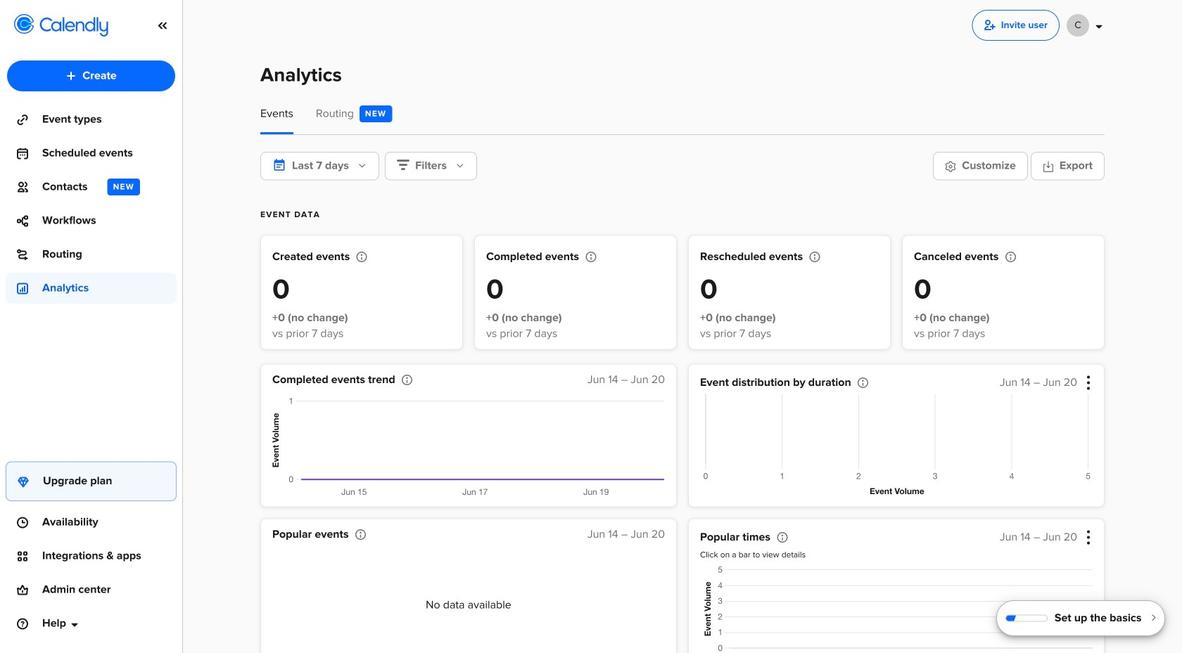 Task type: describe. For each thing, give the bounding box(es) containing it.
popular times image
[[700, 563, 1093, 654]]

main navigation element
[[0, 0, 183, 654]]



Task type: vqa. For each thing, say whether or not it's contained in the screenshot.
the topmost the Sortable handle Image
no



Task type: locate. For each thing, give the bounding box(es) containing it.
completed events trend image
[[265, 394, 665, 500]]

event distribution by duration image
[[700, 394, 1093, 500]]

calendly image
[[39, 17, 108, 37]]



